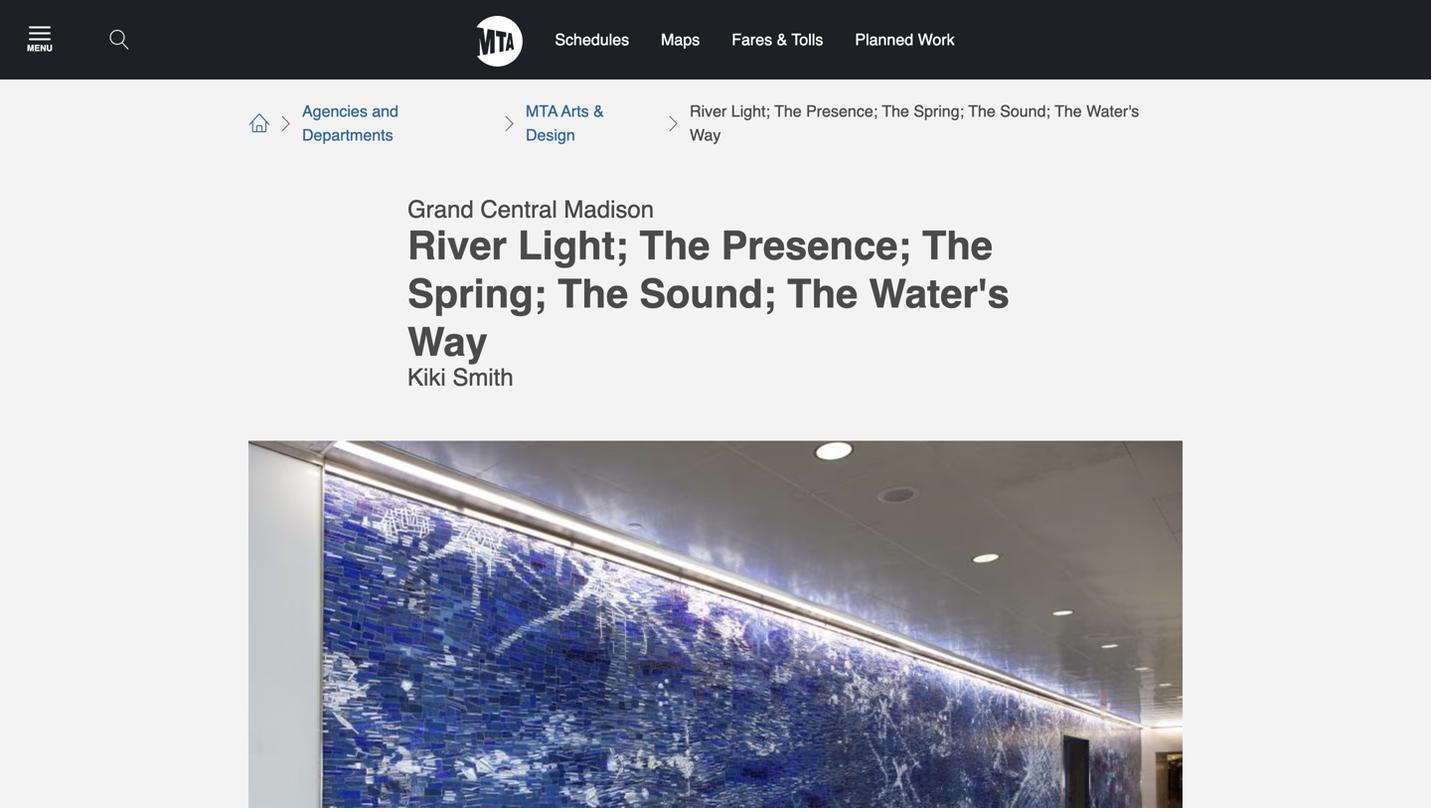 Task type: locate. For each thing, give the bounding box(es) containing it.
water's
[[1087, 102, 1139, 120], [869, 271, 1010, 317]]

light; inside river light; the presence; the spring; the sound; the water's way
[[731, 102, 770, 120]]

0 horizontal spatial chevron right image
[[278, 115, 294, 131]]

1 vertical spatial water's
[[869, 271, 1010, 317]]

sound;
[[1000, 102, 1051, 120], [640, 271, 776, 317]]

0 vertical spatial water's
[[1087, 102, 1139, 120]]

& left tolls
[[777, 30, 788, 49]]

1 vertical spatial way
[[408, 319, 488, 365]]

0 vertical spatial way
[[690, 126, 721, 144]]

0 vertical spatial river
[[690, 102, 727, 120]]

mta arts & design
[[526, 102, 604, 144]]

spring; inside river light; the presence; the spring; the sound; the water's way
[[914, 102, 964, 120]]

madison
[[564, 196, 654, 223]]

1 horizontal spatial water's
[[1087, 102, 1139, 120]]

spring;
[[914, 102, 964, 120], [408, 271, 547, 317]]

1 vertical spatial spring;
[[408, 271, 547, 317]]

light;
[[731, 102, 770, 120], [518, 223, 628, 269]]

chevron right image
[[278, 115, 294, 131], [666, 115, 682, 131]]

chevron right image right link for mta arts & design element
[[666, 115, 682, 131]]

sound; inside river light; the presence; the spring; the sound; the water's way
[[1000, 102, 1051, 120]]

presence; inside grand central madison river light; the presence; the spring; the sound; the water's way kiki smith
[[721, 223, 911, 269]]

agencies and departments link
[[302, 99, 494, 147]]

1 vertical spatial presence;
[[721, 223, 911, 269]]

1 vertical spatial &
[[594, 102, 604, 120]]

chevron right image right home image
[[278, 115, 294, 131]]

agencies and departments
[[302, 102, 399, 144]]

0 horizontal spatial river
[[408, 223, 507, 269]]

way
[[690, 126, 721, 144], [408, 319, 488, 365]]

smith
[[453, 364, 514, 391]]

spring; up smith
[[408, 271, 547, 317]]

river inside grand central madison river light; the presence; the spring; the sound; the water's way kiki smith
[[408, 223, 507, 269]]

0 horizontal spatial way
[[408, 319, 488, 365]]

&
[[777, 30, 788, 49], [594, 102, 604, 120]]

0 horizontal spatial light;
[[518, 223, 628, 269]]

1 horizontal spatial &
[[777, 30, 788, 49]]

spring; down work
[[914, 102, 964, 120]]

fares & tolls link
[[716, 0, 839, 80]]

0 horizontal spatial spring;
[[408, 271, 547, 317]]

planned work link
[[839, 0, 971, 80]]

tolls
[[792, 30, 823, 49]]

fares & tolls
[[732, 30, 823, 49]]

the
[[775, 102, 802, 120], [882, 102, 909, 120], [969, 102, 996, 120], [1055, 102, 1082, 120], [640, 223, 710, 269], [922, 223, 993, 269], [558, 271, 628, 317], [787, 271, 858, 317]]

central
[[480, 196, 557, 223]]

0 vertical spatial sound;
[[1000, 102, 1051, 120]]

water's inside grand central madison river light; the presence; the spring; the sound; the water's way kiki smith
[[869, 271, 1010, 317]]

1 horizontal spatial sound;
[[1000, 102, 1051, 120]]

0 horizontal spatial water's
[[869, 271, 1010, 317]]

0 horizontal spatial sound;
[[640, 271, 776, 317]]

& right arts
[[594, 102, 604, 120]]

1 horizontal spatial chevron right image
[[666, 115, 682, 131]]

fares
[[732, 30, 773, 49]]

1 vertical spatial sound;
[[640, 271, 776, 317]]

1 horizontal spatial way
[[690, 126, 721, 144]]

0 vertical spatial spring;
[[914, 102, 964, 120]]

and
[[372, 102, 399, 120]]

0 vertical spatial &
[[777, 30, 788, 49]]

2 chevron right image from the left
[[666, 115, 682, 131]]

1 horizontal spatial river
[[690, 102, 727, 120]]

link for agencies and departments element
[[302, 99, 494, 147]]

planned work
[[855, 30, 955, 49]]

0 vertical spatial presence;
[[806, 102, 878, 120]]

0 horizontal spatial &
[[594, 102, 604, 120]]

& inside mta arts & design
[[594, 102, 604, 120]]

way inside river light; the presence; the spring; the sound; the water's way
[[690, 126, 721, 144]]

search image
[[110, 30, 129, 50]]

1 vertical spatial light;
[[518, 223, 628, 269]]

departments
[[302, 126, 393, 144]]

1 horizontal spatial spring;
[[914, 102, 964, 120]]

maps
[[661, 30, 700, 49]]

work
[[918, 30, 955, 49]]

1 vertical spatial river
[[408, 223, 507, 269]]

arts
[[561, 102, 589, 120]]

river
[[690, 102, 727, 120], [408, 223, 507, 269]]

kiki
[[408, 364, 446, 391]]

0 vertical spatial light;
[[731, 102, 770, 120]]

breadcrumb element
[[249, 99, 1183, 147]]

1 horizontal spatial light;
[[731, 102, 770, 120]]

planned
[[855, 30, 914, 49]]

grand central madison river light; the presence; the spring; the sound; the water's way kiki smith
[[408, 196, 1010, 391]]

presence;
[[806, 102, 878, 120], [721, 223, 911, 269]]



Task type: vqa. For each thing, say whether or not it's contained in the screenshot.
right the and
no



Task type: describe. For each thing, give the bounding box(es) containing it.
mta
[[526, 102, 558, 120]]

home image
[[249, 113, 270, 133]]

water's inside river light; the presence; the spring; the sound; the water's way
[[1087, 102, 1139, 120]]

river inside river light; the presence; the spring; the sound; the water's way
[[690, 102, 727, 120]]

link for mta arts & design element
[[526, 99, 658, 147]]

maps link
[[645, 0, 716, 80]]

schedules
[[555, 30, 629, 49]]

chevron right image
[[502, 115, 518, 131]]

presence; inside river light; the presence; the spring; the sound; the water's way
[[806, 102, 878, 120]]

mta arts & design link
[[526, 99, 658, 147]]

river light; the presence; the spring; the sound; the water's way
[[690, 102, 1139, 144]]

way inside grand central madison river light; the presence; the spring; the sound; the water's way kiki smith
[[408, 319, 488, 365]]

grand
[[408, 196, 474, 223]]

design
[[526, 126, 575, 144]]

schedules link
[[539, 0, 645, 80]]

menu
[[27, 43, 53, 53]]

mta image
[[477, 16, 523, 67]]

sound; inside grand central madison river light; the presence; the spring; the sound; the water's way kiki smith
[[640, 271, 776, 317]]

spring; inside grand central madison river light; the presence; the spring; the sound; the water's way kiki smith
[[408, 271, 547, 317]]

light; inside grand central madison river light; the presence; the spring; the sound; the water's way kiki smith
[[518, 223, 628, 269]]

& inside fares & tolls link
[[777, 30, 788, 49]]

mosaic artwork along a train station corridor, the mosaic depicts light as it hits a flowing blue river. image
[[249, 441, 1183, 808]]

1 chevron right image from the left
[[278, 115, 294, 131]]

agencies
[[302, 102, 368, 120]]



